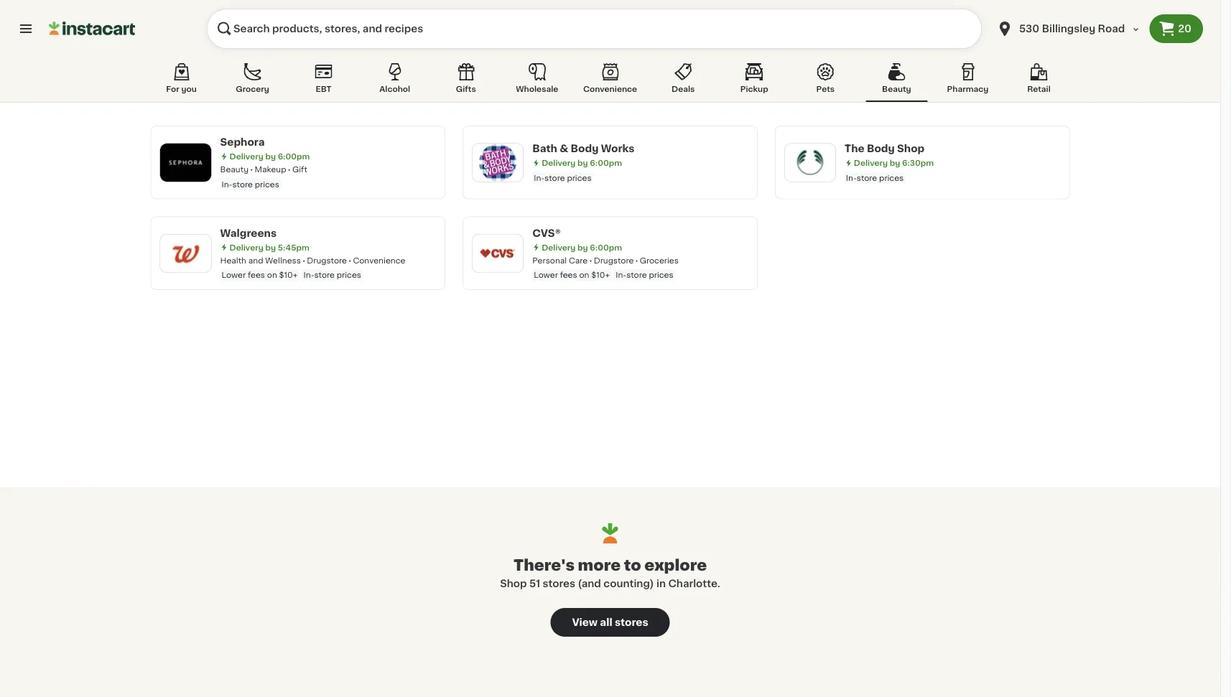 Task type: vqa. For each thing, say whether or not it's contained in the screenshot.
MAKEUP at the left top of page
yes



Task type: locate. For each thing, give the bounding box(es) containing it.
by up "care"
[[578, 244, 588, 251]]

fees inside personal care drugstore groceries lower fees on $10+ in-store prices
[[560, 271, 577, 279]]

fees inside health and wellness drugstore convenience lower fees on $10+ in-store prices
[[248, 271, 265, 279]]

drugstore right "care"
[[594, 256, 634, 264]]

delivery by 6:00pm up the makeup
[[230, 153, 310, 161]]

bath & body works logo image
[[479, 144, 517, 181]]

delivery for bath & body works
[[542, 159, 576, 167]]

0 horizontal spatial shop
[[500, 579, 527, 589]]

by for sephora
[[265, 153, 276, 161]]

by for cvs®
[[578, 244, 588, 251]]

drugstore inside health and wellness drugstore convenience lower fees on $10+ in-store prices
[[307, 256, 347, 264]]

and
[[248, 256, 263, 264]]

1 horizontal spatial in-store prices
[[846, 174, 904, 182]]

drugstore
[[307, 256, 347, 264], [594, 256, 634, 264]]

prices
[[567, 174, 592, 182], [879, 174, 904, 182], [255, 180, 279, 188], [337, 271, 361, 279], [649, 271, 674, 279]]

walgreens logo image
[[167, 235, 204, 272]]

by for the body shop
[[890, 159, 900, 167]]

makeup
[[255, 166, 286, 173]]

stores inside there's more to explore shop 51 stores (and counting) in charlotte.
[[543, 579, 575, 589]]

(and
[[578, 579, 601, 589]]

0 horizontal spatial fees
[[248, 271, 265, 279]]

2 body from the left
[[867, 144, 895, 154]]

store
[[545, 174, 565, 182], [857, 174, 877, 182], [232, 180, 253, 188], [314, 271, 335, 279], [627, 271, 647, 279]]

on down wellness
[[267, 271, 277, 279]]

1 $10+ from the left
[[279, 271, 298, 279]]

delivery down sephora
[[230, 153, 263, 161]]

0 horizontal spatial lower
[[222, 271, 246, 279]]

None search field
[[207, 9, 982, 49]]

1 vertical spatial stores
[[615, 618, 648, 628]]

lower down health
[[222, 271, 246, 279]]

1 vertical spatial convenience
[[353, 256, 406, 264]]

delivery down &
[[542, 159, 576, 167]]

stores inside "button"
[[615, 618, 648, 628]]

cvs®
[[532, 228, 561, 238]]

drugstore down 5:45pm
[[307, 256, 347, 264]]

0 horizontal spatial on
[[267, 271, 277, 279]]

grocery button
[[222, 60, 283, 102]]

1 horizontal spatial body
[[867, 144, 895, 154]]

counting)
[[604, 579, 654, 589]]

ebt button
[[293, 60, 355, 102]]

in-store prices
[[534, 174, 592, 182], [846, 174, 904, 182]]

wholesale button
[[506, 60, 568, 102]]

store inside health and wellness drugstore convenience lower fees on $10+ in-store prices
[[314, 271, 335, 279]]

by up wellness
[[265, 244, 276, 251]]

1 horizontal spatial beauty
[[882, 85, 911, 93]]

$10+
[[279, 271, 298, 279], [591, 271, 610, 279]]

view all stores button
[[551, 608, 670, 637]]

1 horizontal spatial $10+
[[591, 271, 610, 279]]

1 on from the left
[[267, 271, 277, 279]]

drugstore inside personal care drugstore groceries lower fees on $10+ in-store prices
[[594, 256, 634, 264]]

body up delivery by 6:30pm
[[867, 144, 895, 154]]

shop up 6:30pm
[[897, 144, 925, 154]]

6:00pm
[[278, 153, 310, 161], [590, 159, 622, 167], [590, 244, 622, 251]]

6:00pm for cvs®
[[590, 244, 622, 251]]

body right &
[[571, 144, 599, 154]]

0 vertical spatial shop
[[897, 144, 925, 154]]

$10+ inside personal care drugstore groceries lower fees on $10+ in-store prices
[[591, 271, 610, 279]]

ebt
[[316, 85, 332, 93]]

2 fees from the left
[[560, 271, 577, 279]]

on
[[267, 271, 277, 279], [579, 271, 589, 279]]

sephora logo image
[[167, 144, 204, 181]]

530 billingsley road button
[[988, 9, 1150, 49]]

on inside health and wellness drugstore convenience lower fees on $10+ in-store prices
[[267, 271, 277, 279]]

on down "care"
[[579, 271, 589, 279]]

0 horizontal spatial beauty
[[220, 166, 249, 173]]

convenience
[[583, 85, 637, 93], [353, 256, 406, 264]]

6:00pm down works
[[590, 159, 622, 167]]

groceries
[[640, 256, 679, 264]]

alcohol button
[[364, 60, 426, 102]]

2 lower from the left
[[534, 271, 558, 279]]

convenience inside convenience button
[[583, 85, 637, 93]]

in- inside beauty makeup gift in-store prices
[[222, 180, 232, 188]]

shop
[[897, 144, 925, 154], [500, 579, 527, 589]]

stores right all
[[615, 618, 648, 628]]

0 horizontal spatial stores
[[543, 579, 575, 589]]

delivery down walgreens
[[230, 244, 263, 251]]

20 button
[[1150, 14, 1203, 43]]

delivery for cvs®
[[542, 244, 576, 251]]

delivery by 6:00pm down bath & body works
[[542, 159, 622, 167]]

by up the makeup
[[265, 153, 276, 161]]

530
[[1019, 24, 1040, 34]]

1 horizontal spatial on
[[579, 271, 589, 279]]

shop left 51
[[500, 579, 527, 589]]

delivery by 6:00pm up "care"
[[542, 244, 622, 251]]

2 $10+ from the left
[[591, 271, 610, 279]]

2 on from the left
[[579, 271, 589, 279]]

lower inside personal care drugstore groceries lower fees on $10+ in-store prices
[[534, 271, 558, 279]]

2 in-store prices from the left
[[846, 174, 904, 182]]

0 horizontal spatial $10+
[[279, 271, 298, 279]]

1 vertical spatial beauty
[[220, 166, 249, 173]]

in-store prices down &
[[534, 174, 592, 182]]

in-
[[534, 174, 545, 182], [846, 174, 857, 182], [222, 180, 232, 188], [304, 271, 314, 279], [616, 271, 627, 279]]

for you button
[[150, 60, 212, 102]]

51
[[529, 579, 540, 589]]

1 lower from the left
[[222, 271, 246, 279]]

fees
[[248, 271, 265, 279], [560, 271, 577, 279]]

1 horizontal spatial stores
[[615, 618, 648, 628]]

20
[[1178, 24, 1192, 34]]

0 horizontal spatial convenience
[[353, 256, 406, 264]]

grocery
[[236, 85, 269, 93]]

beauty inside beauty makeup gift in-store prices
[[220, 166, 249, 173]]

by
[[265, 153, 276, 161], [578, 159, 588, 167], [890, 159, 900, 167], [265, 244, 276, 251], [578, 244, 588, 251]]

beauty inside button
[[882, 85, 911, 93]]

0 horizontal spatial in-store prices
[[534, 174, 592, 182]]

store inside personal care drugstore groceries lower fees on $10+ in-store prices
[[627, 271, 647, 279]]

delivery up personal
[[542, 244, 576, 251]]

2 drugstore from the left
[[594, 256, 634, 264]]

there's more to explore shop 51 stores (and counting) in charlotte.
[[500, 558, 720, 589]]

1 horizontal spatial lower
[[534, 271, 558, 279]]

all
[[600, 618, 612, 628]]

6:30pm
[[902, 159, 934, 167]]

for
[[166, 85, 179, 93]]

delivery down the body shop
[[854, 159, 888, 167]]

store inside beauty makeup gift in-store prices
[[232, 180, 253, 188]]

view
[[572, 618, 598, 628]]

pickup button
[[724, 60, 785, 102]]

beauty button
[[866, 60, 928, 102]]

stores down there's on the bottom of page
[[543, 579, 575, 589]]

by down the body shop
[[890, 159, 900, 167]]

beauty
[[882, 85, 911, 93], [220, 166, 249, 173]]

pickup
[[740, 85, 768, 93]]

fees down and
[[248, 271, 265, 279]]

in- inside personal care drugstore groceries lower fees on $10+ in-store prices
[[616, 271, 627, 279]]

delivery by 6:00pm
[[230, 153, 310, 161], [542, 159, 622, 167], [542, 244, 622, 251]]

1 horizontal spatial fees
[[560, 271, 577, 279]]

delivery
[[230, 153, 263, 161], [542, 159, 576, 167], [854, 159, 888, 167], [230, 244, 263, 251], [542, 244, 576, 251]]

1 horizontal spatial drugstore
[[594, 256, 634, 264]]

1 horizontal spatial convenience
[[583, 85, 637, 93]]

0 vertical spatial stores
[[543, 579, 575, 589]]

0 horizontal spatial body
[[571, 144, 599, 154]]

health
[[220, 256, 246, 264]]

6:00pm up "gift"
[[278, 153, 310, 161]]

6:00pm up personal care drugstore groceries lower fees on $10+ in-store prices
[[590, 244, 622, 251]]

beauty down sephora
[[220, 166, 249, 173]]

0 vertical spatial convenience
[[583, 85, 637, 93]]

lower down personal
[[534, 271, 558, 279]]

0 vertical spatial beauty
[[882, 85, 911, 93]]

prices inside beauty makeup gift in-store prices
[[255, 180, 279, 188]]

stores
[[543, 579, 575, 589], [615, 618, 648, 628]]

1 fees from the left
[[248, 271, 265, 279]]

bath
[[532, 144, 557, 154]]

by down bath & body works
[[578, 159, 588, 167]]

in-store prices down delivery by 6:30pm
[[846, 174, 904, 182]]

delivery by 6:00pm for cvs®
[[542, 244, 622, 251]]

pharmacy button
[[937, 60, 999, 102]]

0 horizontal spatial drugstore
[[307, 256, 347, 264]]

lower
[[222, 271, 246, 279], [534, 271, 558, 279]]

1 drugstore from the left
[[307, 256, 347, 264]]

view all stores
[[572, 618, 648, 628]]

1 in-store prices from the left
[[534, 174, 592, 182]]

1 vertical spatial shop
[[500, 579, 527, 589]]

beauty up the body shop
[[882, 85, 911, 93]]

6:00pm for bath & body works
[[590, 159, 622, 167]]

on inside personal care drugstore groceries lower fees on $10+ in-store prices
[[579, 271, 589, 279]]

body
[[571, 144, 599, 154], [867, 144, 895, 154]]

pharmacy
[[947, 85, 989, 93]]

fees down "care"
[[560, 271, 577, 279]]



Task type: describe. For each thing, give the bounding box(es) containing it.
gift
[[292, 166, 307, 173]]

pets button
[[795, 60, 857, 102]]

deals
[[672, 85, 695, 93]]

5:45pm
[[278, 244, 309, 251]]

health and wellness drugstore convenience lower fees on $10+ in-store prices
[[220, 256, 406, 279]]

1 body from the left
[[571, 144, 599, 154]]

shop categories tab list
[[150, 60, 1070, 102]]

delivery for sephora
[[230, 153, 263, 161]]

530 billingsley road
[[1019, 24, 1125, 34]]

1 horizontal spatial shop
[[897, 144, 925, 154]]

deals button
[[652, 60, 714, 102]]

billingsley
[[1042, 24, 1096, 34]]

delivery by 5:45pm
[[230, 244, 309, 251]]

for you
[[166, 85, 197, 93]]

in-store prices for &
[[534, 174, 592, 182]]

the body shop
[[845, 144, 925, 154]]

the body shop logo image
[[792, 144, 829, 181]]

delivery by 6:30pm
[[854, 159, 934, 167]]

personal
[[532, 256, 567, 264]]

there's
[[513, 558, 575, 573]]

prices inside personal care drugstore groceries lower fees on $10+ in-store prices
[[649, 271, 674, 279]]

the
[[845, 144, 865, 154]]

more
[[578, 558, 621, 573]]

in
[[657, 579, 666, 589]]

retail button
[[1008, 60, 1070, 102]]

wholesale
[[516, 85, 558, 93]]

works
[[601, 144, 635, 154]]

explore
[[645, 558, 707, 573]]

in-store prices for body
[[846, 174, 904, 182]]

convenience button
[[577, 60, 643, 102]]

alcohol
[[379, 85, 410, 93]]

wellness
[[265, 256, 301, 264]]

6:00pm for sephora
[[278, 153, 310, 161]]

sephora
[[220, 137, 265, 147]]

care
[[569, 256, 588, 264]]

prices inside health and wellness drugstore convenience lower fees on $10+ in-store prices
[[337, 271, 361, 279]]

view all stores link
[[551, 608, 670, 637]]

charlotte.
[[668, 579, 720, 589]]

in- inside health and wellness drugstore convenience lower fees on $10+ in-store prices
[[304, 271, 314, 279]]

gifts button
[[435, 60, 497, 102]]

to
[[624, 558, 641, 573]]

bath & body works
[[532, 144, 635, 154]]

lower inside health and wellness drugstore convenience lower fees on $10+ in-store prices
[[222, 271, 246, 279]]

delivery for the body shop
[[854, 159, 888, 167]]

$10+ inside health and wellness drugstore convenience lower fees on $10+ in-store prices
[[279, 271, 298, 279]]

by for walgreens
[[265, 244, 276, 251]]

delivery for walgreens
[[230, 244, 263, 251]]

shop inside there's more to explore shop 51 stores (and counting) in charlotte.
[[500, 579, 527, 589]]

instacart image
[[49, 20, 135, 37]]

by for bath & body works
[[578, 159, 588, 167]]

530 billingsley road button
[[996, 9, 1141, 49]]

convenience inside health and wellness drugstore convenience lower fees on $10+ in-store prices
[[353, 256, 406, 264]]

beauty for beauty makeup gift in-store prices
[[220, 166, 249, 173]]

&
[[560, 144, 568, 154]]

gifts
[[456, 85, 476, 93]]

Search field
[[207, 9, 982, 49]]

retail
[[1027, 85, 1051, 93]]

beauty for beauty
[[882, 85, 911, 93]]

personal care drugstore groceries lower fees on $10+ in-store prices
[[532, 256, 679, 279]]

beauty makeup gift in-store prices
[[220, 166, 307, 188]]

walgreens
[[220, 228, 277, 238]]

delivery by 6:00pm for sephora
[[230, 153, 310, 161]]

pets
[[816, 85, 835, 93]]

you
[[181, 85, 197, 93]]

delivery by 6:00pm for bath & body works
[[542, 159, 622, 167]]

cvs® logo image
[[479, 235, 517, 272]]

road
[[1098, 24, 1125, 34]]



